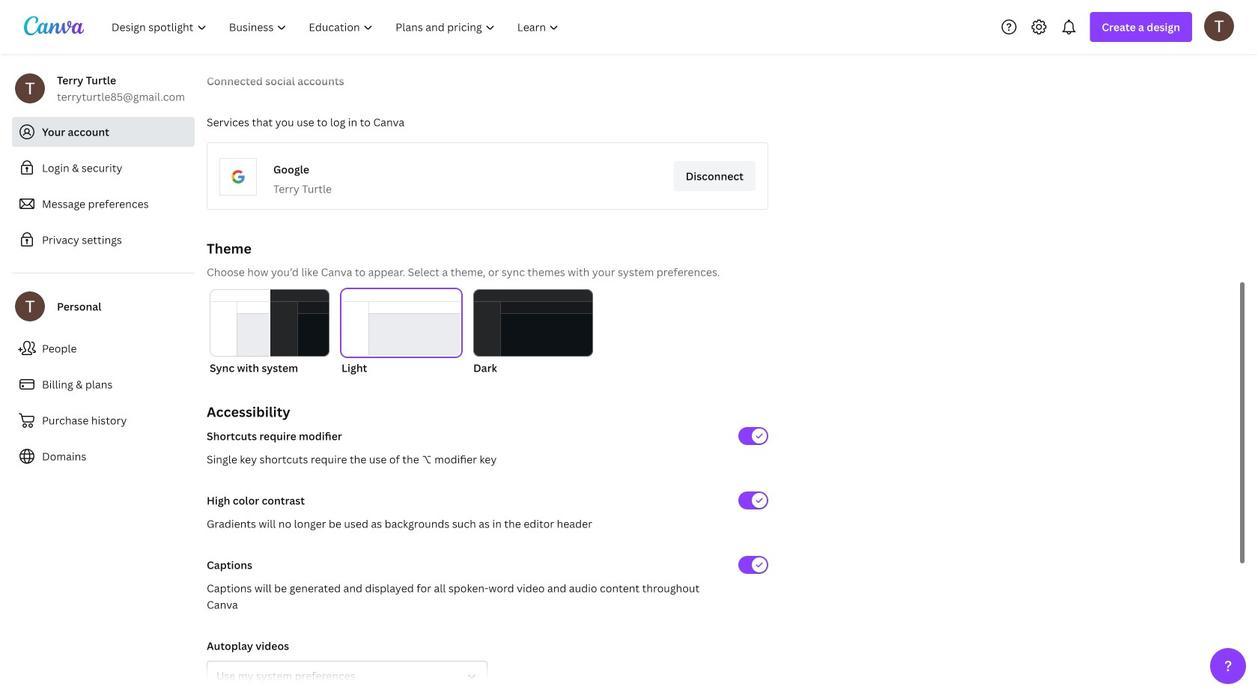 Task type: vqa. For each thing, say whether or not it's contained in the screenshot.
Top level navigation element on the left of page
yes



Task type: describe. For each thing, give the bounding box(es) containing it.
terry turtle image
[[1205, 11, 1235, 41]]

top level navigation element
[[102, 12, 572, 42]]



Task type: locate. For each thing, give the bounding box(es) containing it.
None button
[[210, 289, 330, 376], [342, 289, 462, 376], [474, 289, 593, 376], [207, 661, 488, 691], [210, 289, 330, 376], [342, 289, 462, 376], [474, 289, 593, 376], [207, 661, 488, 691]]



